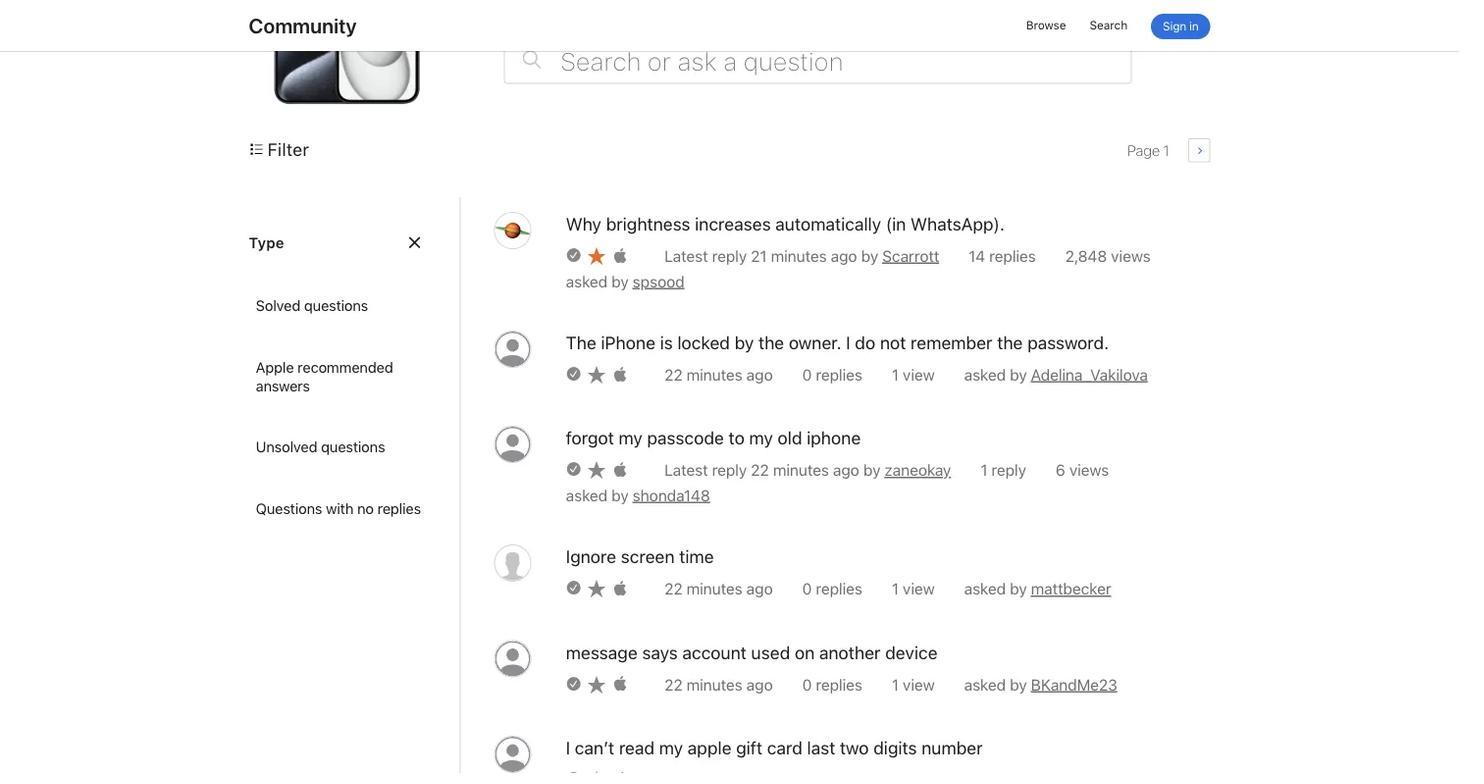 Task type: locate. For each thing, give the bounding box(es) containing it.
★ for ignore
[[588, 578, 606, 600]]

1 right page
[[1164, 142, 1169, 159]]

sign
[[1163, 19, 1187, 33]]

ago down the message says account used on another device link
[[747, 676, 773, 694]]

view for owner.
[[903, 366, 935, 384]]

1 view down not
[[892, 366, 935, 384]]

questions
[[256, 500, 322, 518]]

the
[[759, 333, 784, 354], [997, 333, 1023, 354]]

ago inside ignore screen time "element"
[[747, 580, 773, 599]]

the iphone is locked by the owner. i do not remember the password. element
[[494, 331, 1207, 426]]

ignore
[[566, 547, 616, 568]]

★ inside ignore screen time "element"
[[588, 578, 606, 600]]

1 inside the iphone is locked by the owner. i do not remember the password. element
[[892, 366, 899, 384]]

ago down automatically at the right top of the page
[[831, 247, 857, 266]]

asked down forgot
[[566, 487, 608, 505]]

iphone
[[601, 333, 656, 354]]

22 down says
[[664, 676, 683, 694]]

3 view from the top
[[903, 676, 935, 694]]

2 ★ from the top
[[588, 364, 606, 386]]

view up device
[[903, 580, 935, 599]]

2 1 view from the top
[[892, 580, 935, 599]]

0 down on on the right bottom of page
[[802, 676, 812, 694]]

0 vertical spatial latest
[[664, 247, 708, 266]]

0 vertical spatial questions
[[304, 297, 368, 314]]

2 vertical spatial 0 replies
[[802, 676, 863, 694]]

replies down another
[[816, 676, 863, 694]]

latest up shonda148
[[664, 461, 708, 480]]

1 view up device
[[892, 580, 935, 599]]

asked
[[566, 272, 608, 291], [964, 366, 1006, 384], [566, 487, 608, 505], [964, 580, 1006, 599], [964, 676, 1006, 694]]

1 vertical spatial views
[[1070, 461, 1109, 480]]

1 latest from the top
[[664, 247, 708, 266]]

1 down not
[[892, 366, 899, 384]]

2 view from the top
[[903, 580, 935, 599]]

view
[[903, 366, 935, 384], [903, 580, 935, 599], [903, 676, 935, 694]]

0 up on on the right bottom of page
[[802, 580, 812, 599]]

davin116 image
[[494, 736, 532, 774]]

asked down why
[[566, 272, 608, 291]]

standalone image down iphone
[[612, 366, 629, 386]]

asked up number
[[964, 676, 1006, 694]]

★ inside why brightness increases automatically (in whatsapp). element
[[588, 245, 606, 267]]

3 0 replies from the top
[[802, 676, 863, 694]]

1 horizontal spatial views
[[1111, 247, 1151, 266]]

standalone image inside the iphone is locked by the owner. i do not remember the password. element
[[612, 366, 629, 386]]

★ inside forgot my passcode to my old iphone element
[[588, 460, 606, 482]]

1 vertical spatial questions
[[321, 438, 385, 456]]

asked by bkandme23
[[964, 676, 1118, 694]]

1 vertical spatial 0
[[802, 580, 812, 599]]

solved questions
[[256, 297, 368, 314]]

1 0 from the top
[[802, 366, 812, 384]]

standalone image down "the"
[[566, 368, 582, 382]]

1 the from the left
[[759, 333, 784, 354]]

1 1 view from the top
[[892, 366, 935, 384]]

1 vertical spatial 1 view
[[892, 580, 935, 599]]

ago up message says account used on another device
[[747, 580, 773, 599]]

my right forgot
[[619, 428, 643, 449]]

22 minutes ago inside the iphone is locked by the owner. i do not remember the password. element
[[664, 366, 773, 384]]

minutes
[[771, 247, 827, 266], [687, 366, 743, 384], [773, 461, 829, 480], [687, 580, 743, 599], [687, 676, 743, 694]]

standalone image down why
[[566, 250, 582, 263]]

why brightness increases automatically (in whatsapp).
[[566, 214, 1005, 235]]

2 horizontal spatial my
[[749, 428, 773, 449]]

1 vertical spatial view
[[903, 580, 935, 599]]

asked inside 6 views asked by shonda148
[[566, 487, 608, 505]]

2 vertical spatial 22 minutes ago
[[664, 676, 773, 694]]

old
[[778, 428, 802, 449]]

page
[[1128, 142, 1160, 159]]

22 inside message says account used on another device element
[[664, 676, 683, 694]]

standalone image for forgot
[[566, 464, 582, 478]]

by
[[861, 247, 879, 266], [612, 272, 629, 291], [735, 333, 754, 354], [1010, 366, 1027, 384], [864, 461, 881, 480], [612, 487, 629, 505], [1010, 580, 1027, 599], [1010, 676, 1027, 694]]

replies right no
[[377, 500, 421, 518]]

standalone image
[[612, 248, 629, 267], [612, 366, 629, 386], [612, 462, 629, 482], [612, 581, 629, 600], [566, 583, 582, 596], [612, 676, 629, 696]]

number
[[922, 738, 983, 759]]

replies inside message says account used on another device element
[[816, 676, 863, 694]]

asked for ignore screen time
[[964, 580, 1006, 599]]

latest
[[664, 247, 708, 266], [664, 461, 708, 480]]

1 for ignore screen time
[[892, 580, 899, 599]]

22 minutes ago down account
[[664, 676, 773, 694]]

ago
[[831, 247, 857, 266], [747, 366, 773, 384], [833, 461, 860, 480], [747, 580, 773, 599], [747, 676, 773, 694]]

by inside ignore screen time "element"
[[1010, 580, 1027, 599]]

the up asked by adelina_vakilova
[[997, 333, 1023, 354]]

1 ★ from the top
[[588, 245, 606, 267]]

2 standalone image from the top
[[566, 368, 582, 382]]

1 view inside message says account used on another device element
[[892, 676, 935, 694]]

i left can't
[[566, 738, 570, 759]]

ago up forgot my passcode to my old iphone
[[747, 366, 773, 384]]

replies inside the iphone is locked by the owner. i do not remember the password. element
[[816, 366, 863, 384]]

1 view down device
[[892, 676, 935, 694]]

6
[[1056, 461, 1066, 480]]

22 down time
[[664, 580, 683, 599]]

screen
[[621, 547, 675, 568]]

asked left mattbecker
[[964, 580, 1006, 599]]

3 1 view from the top
[[892, 676, 935, 694]]

1 horizontal spatial the
[[997, 333, 1023, 354]]

1 view from the top
[[903, 366, 935, 384]]

2,848
[[1066, 247, 1107, 266]]

22 down forgot my passcode to my old iphone link in the bottom of the page
[[751, 461, 769, 480]]

ago down iphone
[[833, 461, 860, 480]]

0 vertical spatial views
[[1111, 247, 1151, 266]]

★ inside the iphone is locked by the owner. i do not remember the password. element
[[588, 364, 606, 386]]

views right "2,848"
[[1111, 247, 1151, 266]]

0 horizontal spatial my
[[619, 428, 643, 449]]

standalone image inside message says account used on another device element
[[612, 676, 629, 696]]

0 vertical spatial 0 replies
[[802, 366, 863, 384]]

4 standalone image from the top
[[566, 678, 582, 692]]

22 minutes ago inside ignore screen time "element"
[[664, 580, 773, 599]]

2 vertical spatial 1 view
[[892, 676, 935, 694]]

do
[[855, 333, 876, 354]]

0 for another
[[802, 676, 812, 694]]

0 vertical spatial i
[[846, 333, 851, 354]]

standalone image down ignore screen time link
[[612, 581, 629, 600]]

22 minutes ago down time
[[664, 580, 773, 599]]

adelina_vakilova image
[[494, 331, 532, 368]]

adelina_vakilova button
[[1031, 364, 1148, 387]]

by left bkandme23
[[1010, 676, 1027, 694]]

the
[[566, 333, 596, 354]]

spsood
[[633, 272, 685, 291]]

0 vertical spatial 0
[[802, 366, 812, 384]]

can't
[[575, 738, 615, 759]]

1 vertical spatial 0 replies
[[802, 580, 863, 599]]

by left mattbecker
[[1010, 580, 1027, 599]]

22 minutes ago
[[664, 366, 773, 384], [664, 580, 773, 599], [664, 676, 773, 694]]

mattbecker image
[[494, 545, 532, 582]]

22 minutes ago down the locked
[[664, 366, 773, 384]]

3 standalone image from the top
[[566, 464, 582, 478]]

1 0 replies from the top
[[802, 366, 863, 384]]

by inside 2,848 views asked by spsood
[[612, 272, 629, 291]]

community link
[[249, 13, 357, 38]]

i left the do
[[846, 333, 851, 354]]

views
[[1111, 247, 1151, 266], [1070, 461, 1109, 480]]

★ down "the"
[[588, 364, 606, 386]]

why
[[566, 214, 602, 235]]

0 replies up another
[[802, 580, 863, 599]]

1 22 minutes ago from the top
[[664, 366, 773, 384]]

asked for message says account used on another device
[[964, 676, 1006, 694]]

reply left 21
[[712, 247, 747, 266]]

questions inside solved questions button
[[304, 297, 368, 314]]

shonda148 button
[[633, 485, 710, 508]]

standalone image
[[566, 250, 582, 263], [566, 368, 582, 382], [566, 464, 582, 478], [566, 678, 582, 692]]

2 0 from the top
[[802, 580, 812, 599]]

questions for solved questions
[[304, 297, 368, 314]]

the iphone is locked by the owner. i do not remember the password. link
[[566, 331, 1109, 357]]

views for forgot my passcode to my old iphone
[[1070, 461, 1109, 480]]

2 22 minutes ago from the top
[[664, 580, 773, 599]]

standalone image inside why brightness increases automatically (in whatsapp). element
[[566, 250, 582, 263]]

(in
[[886, 214, 906, 235]]

unsolved questions button
[[250, 430, 423, 466]]

replies for the iphone is locked by the owner. i do not remember the password.
[[816, 366, 863, 384]]

questions
[[304, 297, 368, 314], [321, 438, 385, 456]]

questions right solved
[[304, 297, 368, 314]]

replies down the iphone is locked by the owner. i do not remember the password. link
[[816, 366, 863, 384]]

1 inside text field
[[1164, 142, 1169, 159]]

used
[[751, 643, 790, 664]]

asked inside message says account used on another device element
[[964, 676, 1006, 694]]

1 vertical spatial latest
[[664, 461, 708, 480]]

1 inside ignore screen time "element"
[[892, 580, 899, 599]]

the left owner. at right top
[[759, 333, 784, 354]]

2 vertical spatial 0
[[802, 676, 812, 694]]

ago inside the iphone is locked by the owner. i do not remember the password. element
[[747, 366, 773, 384]]

standalone image for forgot
[[612, 462, 629, 482]]

replies inside why brightness increases automatically (in whatsapp). element
[[990, 247, 1036, 266]]

3 0 from the top
[[802, 676, 812, 694]]

ago for is
[[747, 366, 773, 384]]

0 vertical spatial view
[[903, 366, 935, 384]]

standalone image down message
[[566, 678, 582, 692]]

asked inside 2,848 views asked by spsood
[[566, 272, 608, 291]]

0 inside the iphone is locked by the owner. i do not remember the password. element
[[802, 366, 812, 384]]

ago inside forgot my passcode to my old iphone element
[[833, 461, 860, 480]]

minutes inside message says account used on another device element
[[687, 676, 743, 694]]

minutes down account
[[687, 676, 743, 694]]

replies inside ignore screen time "element"
[[816, 580, 863, 599]]

whatsapp).
[[911, 214, 1005, 235]]

1 down device
[[892, 676, 899, 694]]

1 vertical spatial 22 minutes ago
[[664, 580, 773, 599]]

0 replies down another
[[802, 676, 863, 694]]

by left spsood
[[612, 272, 629, 291]]

group
[[245, 284, 430, 531]]

forgot my passcode to my old iphone link
[[566, 426, 861, 452]]

by left shonda148
[[612, 487, 629, 505]]

latest inside forgot my passcode to my old iphone element
[[664, 461, 708, 480]]

latest up spsood
[[664, 247, 708, 266]]

spsood button
[[633, 270, 685, 293]]

0 inside message says account used on another device element
[[802, 676, 812, 694]]

1 view for owner.
[[892, 366, 935, 384]]

asked inside the iphone is locked by the owner. i do not remember the password. element
[[964, 366, 1006, 384]]

0 replies down the iphone is locked by the owner. i do not remember the password. link
[[802, 366, 863, 384]]

minutes down the locked
[[687, 366, 743, 384]]

1 inside forgot my passcode to my old iphone element
[[981, 461, 988, 480]]

minutes down time
[[687, 580, 743, 599]]

0 horizontal spatial the
[[759, 333, 784, 354]]

0 down owner. at right top
[[802, 366, 812, 384]]

★ down message
[[588, 674, 606, 696]]

ignore screen time
[[566, 547, 714, 568]]

0 horizontal spatial views
[[1070, 461, 1109, 480]]

last
[[807, 738, 835, 759]]

★ down forgot
[[588, 460, 606, 482]]

my
[[619, 428, 643, 449], [749, 428, 773, 449], [659, 738, 683, 759]]

3 22 minutes ago from the top
[[664, 676, 773, 694]]

1 inside message says account used on another device element
[[892, 676, 899, 694]]

recommended
[[298, 358, 393, 376]]

replies right 14
[[990, 247, 1036, 266]]

0 replies inside the iphone is locked by the owner. i do not remember the password. element
[[802, 366, 863, 384]]

my right read
[[659, 738, 683, 759]]

1 right 'zaneokay'
[[981, 461, 988, 480]]

1 view inside the iphone is locked by the owner. i do not remember the password. element
[[892, 366, 935, 384]]

ago for account
[[747, 676, 773, 694]]

1 up device
[[892, 580, 899, 599]]

0 vertical spatial 1 view
[[892, 366, 935, 384]]

22 minutes ago inside message says account used on another device element
[[664, 676, 773, 694]]

reply down to
[[712, 461, 747, 480]]

community
[[249, 13, 357, 38]]

i can't read my apple gift card last two digits number link
[[566, 736, 983, 762]]

latest for increases
[[664, 247, 708, 266]]

reply for increases
[[712, 247, 747, 266]]

standalone image inside forgot my passcode to my old iphone element
[[566, 464, 582, 478]]

questions inside the unsolved questions button
[[321, 438, 385, 456]]

standalone image down message
[[612, 676, 629, 696]]

0
[[802, 366, 812, 384], [802, 580, 812, 599], [802, 676, 812, 694]]

21
[[751, 247, 767, 266]]

is
[[660, 333, 673, 354]]

shonda148
[[633, 487, 710, 505]]

Search or ask a question text field
[[504, 36, 1132, 84]]

minutes inside ignore screen time "element"
[[687, 580, 743, 599]]

replies up another
[[816, 580, 863, 599]]

0 for the
[[802, 366, 812, 384]]

★ down 'ignore'
[[588, 578, 606, 600]]

1 for the iphone is locked by the owner. i do not remember the password.
[[892, 366, 899, 384]]

zaneokay button
[[885, 459, 951, 482]]

0 vertical spatial 22 minutes ago
[[664, 366, 773, 384]]

★ down why
[[588, 245, 606, 267]]

14 replies
[[969, 247, 1036, 266]]

asked down remember
[[964, 366, 1006, 384]]

5 ★ from the top
[[588, 674, 606, 696]]

views inside 6 views asked by shonda148
[[1070, 461, 1109, 480]]

4 ★ from the top
[[588, 578, 606, 600]]

ago inside why brightness increases automatically (in whatsapp). element
[[831, 247, 857, 266]]

22 inside ignore screen time "element"
[[664, 580, 683, 599]]

minutes down why brightness increases automatically (in whatsapp). link
[[771, 247, 827, 266]]

ago inside message says account used on another device element
[[747, 676, 773, 694]]

views inside 2,848 views asked by spsood
[[1111, 247, 1151, 266]]

0 horizontal spatial i
[[566, 738, 570, 759]]

2 the from the left
[[997, 333, 1023, 354]]

time
[[679, 547, 714, 568]]

questions up no
[[321, 438, 385, 456]]

2 vertical spatial view
[[903, 676, 935, 694]]

standalone image down forgot
[[612, 462, 629, 482]]

my right to
[[749, 428, 773, 449]]

replies inside 'button'
[[377, 500, 421, 518]]

apple
[[688, 738, 732, 759]]

0 replies inside message says account used on another device element
[[802, 676, 863, 694]]

view inside the iphone is locked by the owner. i do not remember the password. element
[[903, 366, 935, 384]]

22 minutes ago for account
[[664, 676, 773, 694]]

view inside message says account used on another device element
[[903, 676, 935, 694]]

sign in
[[1163, 19, 1199, 33]]

filter
[[267, 139, 309, 161]]

0 replies for the
[[802, 366, 863, 384]]

minutes for is
[[687, 366, 743, 384]]

asked inside ignore screen time "element"
[[964, 580, 1006, 599]]

22 inside the iphone is locked by the owner. i do not remember the password. element
[[664, 366, 683, 384]]

22
[[664, 366, 683, 384], [751, 461, 769, 480], [664, 580, 683, 599], [664, 676, 683, 694]]

standalone image down brightness
[[612, 248, 629, 267]]

view down not
[[903, 366, 935, 384]]

★ inside message says account used on another device element
[[588, 674, 606, 696]]

view down device
[[903, 676, 935, 694]]

0 replies
[[802, 366, 863, 384], [802, 580, 863, 599], [802, 676, 863, 694]]

iphone
[[807, 428, 861, 449]]

2 0 replies from the top
[[802, 580, 863, 599]]

questions for unsolved questions
[[321, 438, 385, 456]]

latest inside why brightness increases automatically (in whatsapp). element
[[664, 247, 708, 266]]

minutes inside the iphone is locked by the owner. i do not remember the password. element
[[687, 366, 743, 384]]

reply inside why brightness increases automatically (in whatsapp). element
[[712, 247, 747, 266]]

22 down is at the left of page
[[664, 366, 683, 384]]

minutes down old
[[773, 461, 829, 480]]

3 ★ from the top
[[588, 460, 606, 482]]

2 latest from the top
[[664, 461, 708, 480]]

1 standalone image from the top
[[566, 250, 582, 263]]

browse link
[[1027, 15, 1067, 36]]

views right '6'
[[1070, 461, 1109, 480]]

replies
[[990, 247, 1036, 266], [816, 366, 863, 384], [377, 500, 421, 518], [816, 580, 863, 599], [816, 676, 863, 694]]

standalone image down forgot
[[566, 464, 582, 478]]



Task type: vqa. For each thing, say whether or not it's contained in the screenshot.
rightmost my
yes



Task type: describe. For each thing, give the bounding box(es) containing it.
22 for time
[[664, 580, 683, 599]]

replies for ignore screen time
[[816, 580, 863, 599]]

forgot my passcode to my old iphone
[[566, 428, 861, 449]]

asked for the iphone is locked by the owner. i do not remember the password.
[[964, 366, 1006, 384]]

answers
[[256, 377, 310, 394]]

standalone image for the
[[566, 368, 582, 382]]

minutes inside why brightness increases automatically (in whatsapp). element
[[771, 247, 827, 266]]

replies for message says account used on another device
[[816, 676, 863, 694]]

on
[[795, 643, 815, 664]]

Page 1 text field
[[1113, 140, 1184, 161]]

reply for passcode
[[712, 461, 747, 480]]

message
[[566, 643, 638, 664]]

says
[[642, 643, 678, 664]]

automatically
[[776, 214, 881, 235]]

solved
[[256, 297, 300, 314]]

Apple Community search field
[[504, 36, 1132, 84]]

not
[[880, 333, 906, 354]]

standalone image for message
[[566, 678, 582, 692]]

device
[[885, 643, 938, 664]]

ignore screen time link
[[566, 545, 714, 571]]

solved questions button
[[250, 288, 423, 324]]

message says account used on another device element
[[494, 641, 1207, 736]]

minutes for time
[[687, 580, 743, 599]]

questions with no replies button
[[250, 491, 423, 527]]

0 replies inside ignore screen time "element"
[[802, 580, 863, 599]]

views for why brightness increases automatically (in whatsapp).
[[1111, 247, 1151, 266]]

22 minutes ago for time
[[664, 580, 773, 599]]

apple recommended answers
[[256, 358, 393, 394]]

locked
[[678, 333, 730, 354]]

no
[[357, 500, 374, 518]]

1 view inside ignore screen time "element"
[[892, 580, 935, 599]]

ignore screen time element
[[494, 545, 1207, 641]]

owner.
[[789, 333, 842, 354]]

standalone image for ignore
[[612, 581, 629, 600]]

increases
[[695, 214, 771, 235]]

gift
[[736, 738, 763, 759]]

unsolved
[[256, 438, 317, 456]]

i can't read my apple gift card last two digits number
[[566, 738, 983, 759]]

1 for message says account used on another device
[[892, 676, 899, 694]]

i can't read my apple gift card last two digits number element
[[494, 736, 1207, 775]]

view inside ignore screen time "element"
[[903, 580, 935, 599]]

1 vertical spatial i
[[566, 738, 570, 759]]

message says account used on another device
[[566, 643, 938, 664]]

remember
[[911, 333, 993, 354]]

browse
[[1027, 18, 1067, 32]]

22 for account
[[664, 676, 683, 694]]

to
[[729, 428, 745, 449]]

zaneokay
[[885, 461, 951, 480]]

asked by adelina_vakilova
[[964, 366, 1148, 384]]

★ for the
[[588, 364, 606, 386]]

by left scarrott at the right top
[[861, 247, 879, 266]]

search link
[[1090, 15, 1128, 36]]

questions with no replies
[[256, 500, 421, 518]]

minutes for account
[[687, 676, 743, 694]]

sign in link
[[1152, 14, 1211, 39]]

spsood image
[[494, 212, 532, 249]]

2,848 views asked by spsood
[[566, 247, 1151, 291]]

1 view for device
[[892, 676, 935, 694]]

6 views asked by shonda148
[[566, 461, 1109, 505]]

1 horizontal spatial i
[[846, 333, 851, 354]]

standalone image for why
[[612, 248, 629, 267]]

asked by mattbecker
[[964, 580, 1112, 599]]

with
[[326, 500, 353, 518]]

0 inside ignore screen time "element"
[[802, 580, 812, 599]]

reply left '6'
[[992, 461, 1027, 480]]

why brightness increases automatically (in whatsapp). link
[[566, 212, 1005, 238]]

page 1
[[1128, 142, 1169, 159]]

bkandme23 button
[[1031, 674, 1118, 697]]

standalone image down 'ignore'
[[566, 583, 582, 596]]

card
[[767, 738, 803, 759]]

scarrott
[[883, 247, 940, 266]]

latest reply 21 minutes ago by scarrott
[[664, 247, 940, 266]]

★ for message
[[588, 674, 606, 696]]

the iphone is locked by the owner. i do not remember the password.
[[566, 333, 1109, 354]]

1 horizontal spatial my
[[659, 738, 683, 759]]

mattbecker button
[[1031, 578, 1112, 601]]

another
[[819, 643, 881, 664]]

by inside 6 views asked by shonda148
[[612, 487, 629, 505]]

standalone image for message
[[612, 676, 629, 696]]

latest for passcode
[[664, 461, 708, 480]]

22 inside forgot my passcode to my old iphone element
[[751, 461, 769, 480]]

bkandme23 image
[[494, 641, 532, 678]]

unsolved questions
[[256, 438, 385, 456]]

why brightness increases automatically (in whatsapp). element
[[494, 212, 1207, 331]]

apple recommended answers button
[[250, 350, 423, 404]]

mattbecker
[[1031, 580, 1112, 599]]

22 minutes ago for is
[[664, 366, 773, 384]]

★ for forgot
[[588, 460, 606, 482]]

search
[[1090, 18, 1128, 32]]

by left 'zaneokay'
[[864, 461, 881, 480]]

scarrott button
[[883, 245, 940, 268]]

passcode
[[647, 428, 724, 449]]

shonda148 image
[[494, 426, 532, 464]]

adelina_vakilova
[[1031, 366, 1148, 384]]

by inside message says account used on another device element
[[1010, 676, 1027, 694]]

by right the locked
[[735, 333, 754, 354]]

standalone image for why
[[566, 250, 582, 263]]

22 for is
[[664, 366, 683, 384]]

latest reply 22 minutes ago by zaneokay
[[664, 461, 951, 480]]

filter button
[[249, 137, 309, 163]]

1 reply
[[981, 461, 1027, 480]]

★ for why
[[588, 245, 606, 267]]

standalone image for the
[[612, 366, 629, 386]]

account
[[682, 643, 747, 664]]

in
[[1190, 19, 1199, 33]]

14
[[969, 247, 986, 266]]

message says account used on another device link
[[566, 641, 938, 667]]

forgot my passcode to my old iphone element
[[494, 426, 1207, 545]]

view for device
[[903, 676, 935, 694]]

group containing solved questions
[[245, 284, 430, 531]]

minutes inside forgot my passcode to my old iphone element
[[773, 461, 829, 480]]

0 replies for another
[[802, 676, 863, 694]]

bkandme23
[[1031, 676, 1118, 694]]

read
[[619, 738, 655, 759]]

brightness
[[606, 214, 690, 235]]

forgot
[[566, 428, 614, 449]]

replies for why brightness increases automatically (in whatsapp).
[[990, 247, 1036, 266]]

by left adelina_vakilova
[[1010, 366, 1027, 384]]

apple
[[256, 358, 294, 376]]

digits
[[874, 738, 917, 759]]

type
[[249, 234, 284, 251]]

ago for time
[[747, 580, 773, 599]]



